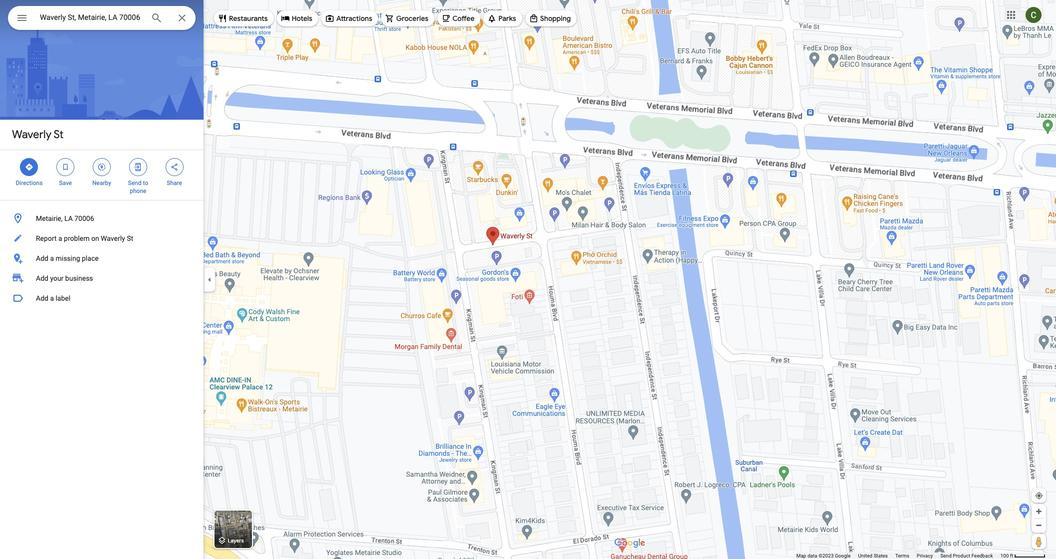 Task type: vqa. For each thing, say whether or not it's contained in the screenshot.


Task type: locate. For each thing, give the bounding box(es) containing it.
st up 
[[54, 128, 64, 142]]

to
[[143, 180, 148, 187]]

save
[[59, 180, 72, 187]]

metairie,
[[36, 215, 63, 223]]

a
[[58, 235, 62, 243], [50, 255, 54, 263], [50, 294, 54, 302]]


[[170, 162, 179, 173]]

1 vertical spatial st
[[127, 235, 133, 243]]

send up phone
[[128, 180, 141, 187]]

terms
[[896, 554, 910, 559]]

a left missing at the top left of page
[[50, 255, 54, 263]]

footer containing map data ©2023 google
[[797, 553, 1001, 560]]

terms button
[[896, 553, 910, 560]]

united
[[859, 554, 873, 559]]

1 horizontal spatial send
[[941, 554, 952, 559]]

a inside "button"
[[50, 255, 54, 263]]

0 horizontal spatial send
[[128, 180, 141, 187]]

hotels button
[[277, 6, 319, 30]]

la
[[64, 215, 73, 223]]

add your business
[[36, 275, 93, 283]]

united states
[[859, 554, 888, 559]]

waverly st
[[12, 128, 64, 142]]

1 vertical spatial waverly
[[101, 235, 125, 243]]

a left label
[[50, 294, 54, 302]]

share
[[167, 180, 182, 187]]

collapse side panel image
[[204, 274, 215, 285]]

1 vertical spatial add
[[36, 275, 48, 283]]

2 vertical spatial add
[[36, 294, 48, 302]]

groceries
[[396, 14, 429, 23]]

on
[[91, 235, 99, 243]]

add left your
[[36, 275, 48, 283]]

add left label
[[36, 294, 48, 302]]

parks
[[499, 14, 516, 23]]

©2023
[[819, 554, 834, 559]]


[[16, 11, 28, 25]]

2 vertical spatial a
[[50, 294, 54, 302]]

a right 'report'
[[58, 235, 62, 243]]

add a label button
[[0, 289, 204, 308]]

coffee button
[[438, 6, 481, 30]]

1 horizontal spatial st
[[127, 235, 133, 243]]

report a problem on waverly st button
[[0, 229, 204, 249]]

a for missing
[[50, 255, 54, 263]]

1 horizontal spatial waverly
[[101, 235, 125, 243]]

privacy button
[[917, 553, 933, 560]]

waverly right on
[[101, 235, 125, 243]]

send for send to phone
[[128, 180, 141, 187]]

1 vertical spatial send
[[941, 554, 952, 559]]

st down metairie, la 70006 button
[[127, 235, 133, 243]]

show street view coverage image
[[1032, 535, 1047, 550]]

3 add from the top
[[36, 294, 48, 302]]

a for label
[[50, 294, 54, 302]]

2 add from the top
[[36, 275, 48, 283]]

send left product
[[941, 554, 952, 559]]

add a missing place button
[[0, 249, 204, 269]]

from your device image
[[1035, 492, 1044, 501]]

place
[[82, 255, 99, 263]]

100 ft
[[1001, 554, 1014, 559]]

united states button
[[859, 553, 888, 560]]

add
[[36, 255, 48, 263], [36, 275, 48, 283], [36, 294, 48, 302]]

st
[[54, 128, 64, 142], [127, 235, 133, 243]]

shopping
[[540, 14, 571, 23]]

add your business link
[[0, 269, 204, 289]]

send inside send to phone
[[128, 180, 141, 187]]

0 vertical spatial st
[[54, 128, 64, 142]]

shopping button
[[525, 6, 577, 30]]

report a problem on waverly st
[[36, 235, 133, 243]]

None field
[[40, 11, 143, 23]]

0 vertical spatial add
[[36, 255, 48, 263]]

0 vertical spatial send
[[128, 180, 141, 187]]

zoom in image
[[1036, 508, 1043, 516]]

google account: christina overa  
(christinaovera9@gmail.com) image
[[1026, 7, 1042, 23]]

Waverly St, Metairie, LA 70006 field
[[8, 6, 196, 30]]

restaurants button
[[214, 6, 274, 30]]

waverly up the ''
[[12, 128, 51, 142]]

send inside button
[[941, 554, 952, 559]]

add for add a missing place
[[36, 255, 48, 263]]

0 vertical spatial a
[[58, 235, 62, 243]]

0 vertical spatial waverly
[[12, 128, 51, 142]]

footer
[[797, 553, 1001, 560]]

add inside button
[[36, 294, 48, 302]]

hotels
[[292, 14, 313, 23]]

0 horizontal spatial waverly
[[12, 128, 51, 142]]

add inside "button"
[[36, 255, 48, 263]]

send for send product feedback
[[941, 554, 952, 559]]

data
[[808, 554, 818, 559]]

send
[[128, 180, 141, 187], [941, 554, 952, 559]]

waverly
[[12, 128, 51, 142], [101, 235, 125, 243]]

parks button
[[484, 6, 522, 30]]

add down 'report'
[[36, 255, 48, 263]]

1 vertical spatial a
[[50, 255, 54, 263]]

problem
[[64, 235, 90, 243]]

1 add from the top
[[36, 255, 48, 263]]

business
[[65, 275, 93, 283]]

privacy
[[917, 554, 933, 559]]



Task type: describe. For each thing, give the bounding box(es) containing it.
report
[[36, 235, 57, 243]]

none field inside waverly st, metairie, la 70006 field
[[40, 11, 143, 23]]


[[97, 162, 106, 173]]

send product feedback
[[941, 554, 994, 559]]

attractions button
[[322, 6, 378, 30]]

google maps element
[[0, 0, 1057, 560]]

label
[[56, 294, 70, 302]]

add a missing place
[[36, 255, 99, 263]]

actions for waverly st region
[[0, 150, 204, 200]]


[[134, 162, 143, 173]]

add for add your business
[[36, 275, 48, 283]]

waverly st main content
[[0, 0, 204, 560]]


[[61, 162, 70, 173]]

product
[[953, 554, 971, 559]]

 search field
[[8, 6, 196, 32]]

coffee
[[453, 14, 475, 23]]

a for problem
[[58, 235, 62, 243]]

map
[[797, 554, 807, 559]]

st inside report a problem on waverly st button
[[127, 235, 133, 243]]

footer inside "google maps" element
[[797, 553, 1001, 560]]

70006
[[74, 215, 94, 223]]

add for add a label
[[36, 294, 48, 302]]

map data ©2023 google
[[797, 554, 851, 559]]

google
[[835, 554, 851, 559]]

ft
[[1011, 554, 1014, 559]]

layers
[[228, 538, 244, 545]]

add a label
[[36, 294, 70, 302]]

attractions
[[336, 14, 372, 23]]

directions
[[16, 180, 43, 187]]

100 ft button
[[1001, 554, 1046, 559]]

phone
[[130, 188, 146, 195]]

nearby
[[92, 180, 111, 187]]

send to phone
[[128, 180, 148, 195]]

send product feedback button
[[941, 553, 994, 560]]

zoom out image
[[1036, 522, 1043, 530]]

metairie, la 70006
[[36, 215, 94, 223]]

missing
[[56, 255, 80, 263]]

 button
[[8, 6, 36, 32]]

groceries button
[[381, 6, 435, 30]]

feedback
[[972, 554, 994, 559]]

100
[[1001, 554, 1009, 559]]

your
[[50, 275, 64, 283]]

states
[[874, 554, 888, 559]]

waverly inside button
[[101, 235, 125, 243]]

restaurants
[[229, 14, 268, 23]]


[[25, 162, 34, 173]]

0 horizontal spatial st
[[54, 128, 64, 142]]

metairie, la 70006 button
[[0, 209, 204, 229]]



